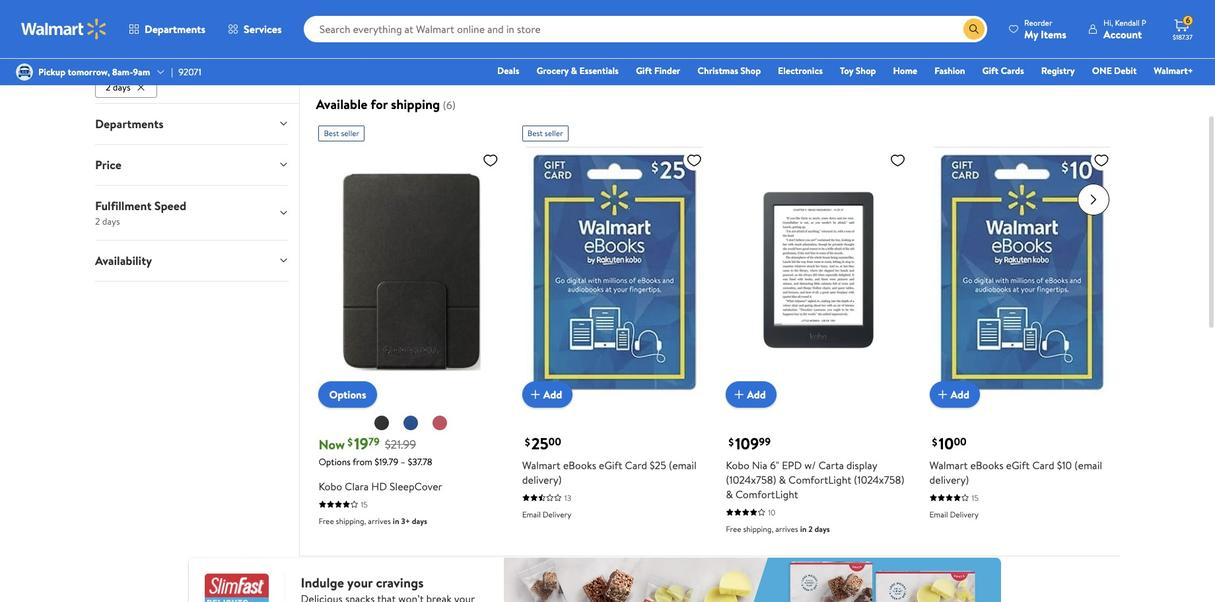 Task type: describe. For each thing, give the bounding box(es) containing it.
8am-
[[112, 65, 133, 79]]

black image
[[374, 415, 390, 431]]

debit
[[1115, 64, 1138, 77]]

6"
[[770, 458, 780, 472]]

–
[[401, 455, 406, 468]]

Walmart Site-Wide search field
[[304, 16, 988, 42]]

$ for 25
[[525, 435, 530, 449]]

fulfillment speed 2 days
[[95, 198, 186, 228]]

1 email from the left
[[523, 509, 541, 520]]

options link
[[319, 381, 377, 408]]

1 (1024x758) from the left
[[726, 472, 777, 487]]

hi,
[[1104, 17, 1114, 28]]

1 horizontal spatial 15
[[972, 492, 979, 503]]

deals link
[[492, 63, 526, 78]]

a
[[466, 12, 477, 41]]

walmart ebooks egift card $10 (email delivery) image
[[930, 147, 1115, 397]]

walmart+ link
[[1149, 63, 1200, 78]]

2 email delivery from the left
[[930, 509, 979, 520]]

fashion link
[[929, 63, 972, 78]]

grocery & essentials
[[537, 64, 619, 77]]

2 horizontal spatial &
[[780, 472, 787, 487]]

99
[[760, 434, 771, 449]]

(email for walmart ebooks egift card $25 (email delivery)
[[669, 458, 697, 472]]

clear all button
[[257, 44, 289, 65]]

2 horizontal spatial 2
[[809, 523, 813, 535]]

$ for 109
[[729, 435, 734, 449]]

walmart for walmart ebooks egift card $25 (email delivery)
[[523, 458, 561, 472]]

ebooks for walmart ebooks egift card $10 (email delivery)
[[971, 458, 1004, 472]]

92071
[[179, 65, 202, 79]]

find
[[424, 12, 461, 41]]

$19.79
[[375, 455, 399, 468]]

home link
[[888, 63, 924, 78]]

add for 109
[[748, 387, 766, 402]]

gift finder
[[636, 64, 681, 77]]

gift for gift finder
[[636, 64, 653, 77]]

product group containing 109
[[726, 120, 912, 540]]

available for shipping (6)
[[316, 95, 456, 113]]

00 for 10
[[955, 434, 967, 449]]

display
[[847, 458, 878, 472]]

1 email delivery from the left
[[523, 509, 572, 520]]

fulfillment speed tab
[[85, 186, 300, 240]]

christmas shop link
[[692, 63, 767, 78]]

$ 25 00
[[525, 432, 562, 455]]

in for in 2 days
[[801, 523, 807, 535]]

clara
[[345, 479, 369, 494]]

search icon image
[[969, 24, 980, 34]]

one
[[1093, 64, 1113, 77]]

2 inside the fulfillment speed 2 days
[[95, 215, 100, 228]]

6 $187.37
[[1174, 15, 1193, 42]]

match
[[482, 12, 540, 41]]

add button for 109
[[726, 381, 777, 408]]

walmart image
[[21, 19, 107, 40]]

we
[[311, 12, 339, 41]]

kobo for kobo nia 6" epd w/ carta display (1024x758) & comfortlight (1024x758) & comfortlight
[[726, 458, 750, 472]]

delivery) for walmart ebooks egift card $25 (email delivery)
[[523, 472, 562, 487]]

electronics link
[[773, 63, 829, 78]]

filters
[[145, 45, 177, 62]]

couldn't
[[344, 12, 419, 41]]

tomorrow,
[[68, 65, 110, 79]]

best for email
[[528, 127, 543, 139]]

13
[[565, 492, 572, 503]]

1 add to cart image from the left
[[528, 387, 544, 402]]

3+
[[401, 515, 410, 527]]

00 for 25
[[549, 434, 562, 449]]

pickup
[[38, 65, 66, 79]]

one debit link
[[1087, 63, 1143, 78]]

2 delivery from the left
[[951, 509, 979, 520]]

options inside now $ 19 79 $21.99 options from $19.79 – $37.78
[[319, 455, 351, 468]]

add to cart image for 10
[[935, 387, 951, 402]]

$ 109 99
[[729, 432, 771, 455]]

now
[[319, 435, 345, 453]]

& inside grocery & essentials link
[[571, 64, 578, 77]]

gift finder link
[[630, 63, 687, 78]]

departments button
[[118, 13, 217, 45]]

epd
[[782, 458, 803, 472]]

$ 10 00
[[933, 432, 967, 455]]

2 (1024x758) from the left
[[855, 472, 905, 487]]

days inside button
[[113, 81, 131, 94]]

best seller for delivery
[[528, 127, 563, 139]]

79
[[369, 434, 380, 449]]

kobo for kobo clara hd sleepcover
[[319, 479, 342, 494]]

6
[[1187, 15, 1191, 26]]

toy
[[841, 64, 854, 77]]

departments inside popup button
[[145, 22, 206, 36]]

reorder my items
[[1025, 17, 1067, 41]]

best for kobo
[[324, 127, 339, 139]]

| 92071
[[171, 65, 202, 79]]

1 add from the left
[[544, 387, 563, 402]]

now $ 19 79 $21.99 options from $19.79 – $37.78
[[319, 432, 433, 468]]

$21.99
[[385, 436, 416, 452]]

2 days
[[106, 81, 131, 94]]

sleepcover
[[390, 479, 443, 494]]

blue image
[[403, 415, 419, 431]]

free for free shipping, arrives in 3+ days
[[319, 515, 334, 527]]

christmas
[[698, 64, 739, 77]]

2 days button
[[95, 77, 157, 98]]

price tab
[[85, 145, 300, 185]]

my
[[1025, 27, 1039, 41]]

kobo nia 6" epd w/ carta display (1024x758) & comfortlight (1024x758) & comfortlight
[[726, 458, 905, 502]]

options inside options link
[[329, 387, 366, 402]]

we couldn't find a match
[[311, 12, 540, 41]]

hd
[[371, 479, 387, 494]]

ebooks for walmart ebooks egift card $25 (email delivery)
[[563, 458, 597, 472]]

essentials
[[580, 64, 619, 77]]

(6)
[[443, 98, 456, 112]]

grocery
[[537, 64, 569, 77]]

applied filters section element
[[95, 45, 177, 62]]

$ for 10
[[933, 435, 938, 449]]

walmart ebooks egift card $10 (email delivery)
[[930, 458, 1103, 487]]

days inside the fulfillment speed 2 days
[[102, 215, 120, 228]]

1 horizontal spatial &
[[726, 487, 733, 502]]

egift for $25
[[599, 458, 623, 472]]



Task type: locate. For each thing, give the bounding box(es) containing it.
in for in 3+ days
[[393, 515, 400, 527]]

0 horizontal spatial &
[[571, 64, 578, 77]]

(email inside walmart ebooks egift card $25 (email delivery)
[[669, 458, 697, 472]]

shop for toy shop
[[856, 64, 877, 77]]

egift
[[599, 458, 623, 472], [1007, 458, 1030, 472]]

add to cart image
[[528, 387, 544, 402], [732, 387, 748, 402], [935, 387, 951, 402]]

product group containing 25
[[523, 120, 708, 540]]

(email for walmart ebooks egift card $10 (email delivery)
[[1075, 458, 1103, 472]]

$187.37
[[1174, 32, 1193, 42]]

selected
[[95, 45, 142, 62]]

0 horizontal spatial add button
[[523, 381, 573, 408]]

egift inside walmart ebooks egift card $25 (email delivery)
[[599, 458, 623, 472]]

1 horizontal spatial email delivery
[[930, 509, 979, 520]]

add to favorites list, walmart ebooks egift card $25 (email delivery) image
[[687, 152, 703, 168]]

product group containing 10
[[930, 120, 1115, 540]]

free for free shipping, arrives in 2 days
[[726, 523, 742, 535]]

0 horizontal spatial kobo
[[319, 479, 342, 494]]

departments down 2 days button
[[95, 116, 164, 132]]

0 vertical spatial kobo
[[726, 458, 750, 472]]

toy shop link
[[835, 63, 883, 78]]

add to cart image up $ 10 00 at the right
[[935, 387, 951, 402]]

1 horizontal spatial 00
[[955, 434, 967, 449]]

ebooks inside walmart ebooks egift card $25 (email delivery)
[[563, 458, 597, 472]]

& right nia
[[780, 472, 787, 487]]

1 best from the left
[[324, 127, 339, 139]]

|
[[171, 65, 173, 79]]

deals
[[498, 64, 520, 77]]

gift inside 'link'
[[983, 64, 999, 77]]

2 product group from the left
[[523, 120, 708, 540]]

2 best from the left
[[528, 127, 543, 139]]

delivery) for walmart ebooks egift card $10 (email delivery)
[[930, 472, 970, 487]]

for
[[371, 95, 388, 113]]

delivery) inside walmart ebooks egift card $25 (email delivery)
[[523, 472, 562, 487]]

1 horizontal spatial seller
[[545, 127, 563, 139]]

&
[[571, 64, 578, 77], [780, 472, 787, 487], [726, 487, 733, 502]]

walmart ebooks egift card $25 (email delivery) image
[[523, 147, 708, 397]]

seller down grocery
[[545, 127, 563, 139]]

1 $ from the left
[[348, 435, 353, 449]]

1 horizontal spatial walmart
[[930, 458, 969, 472]]

$ inside now $ 19 79 $21.99 options from $19.79 – $37.78
[[348, 435, 353, 449]]

1 horizontal spatial free
[[726, 523, 742, 535]]

109
[[736, 432, 760, 455]]

home
[[894, 64, 918, 77]]

2 inside button
[[106, 81, 111, 94]]

25
[[532, 432, 549, 455]]

0 horizontal spatial walmart
[[523, 458, 561, 472]]

card inside walmart ebooks egift card $25 (email delivery)
[[625, 458, 648, 472]]

15 up free shipping, arrives in 3+ days in the bottom left of the page
[[361, 499, 368, 510]]

delivery) down $ 10 00 at the right
[[930, 472, 970, 487]]

shop right 'christmas' in the right top of the page
[[741, 64, 761, 77]]

0 horizontal spatial (email
[[669, 458, 697, 472]]

p
[[1143, 17, 1147, 28]]

seller
[[341, 127, 360, 139], [545, 127, 563, 139]]

2 shop from the left
[[856, 64, 877, 77]]

3 $ from the left
[[729, 435, 734, 449]]

2 delivery) from the left
[[930, 472, 970, 487]]

arrives for in 2 days
[[776, 523, 799, 535]]

from
[[353, 455, 373, 468]]

departments
[[145, 22, 206, 36], [95, 116, 164, 132]]

product group containing 19
[[319, 120, 504, 540]]

4 $ from the left
[[933, 435, 938, 449]]

0 horizontal spatial in
[[393, 515, 400, 527]]

ebooks inside walmart ebooks egift card $10 (email delivery)
[[971, 458, 1004, 472]]

comfortlight
[[789, 472, 852, 487], [736, 487, 799, 502]]

1 vertical spatial 10
[[769, 507, 776, 518]]

seller for clara
[[341, 127, 360, 139]]

2 walmart from the left
[[930, 458, 969, 472]]

& down $ 109 99
[[726, 487, 733, 502]]

1 horizontal spatial best seller
[[528, 127, 563, 139]]

availability tab
[[85, 241, 300, 281]]

2 add button from the left
[[726, 381, 777, 408]]

0 horizontal spatial delivery)
[[523, 472, 562, 487]]

1 walmart from the left
[[523, 458, 561, 472]]

1 delivery from the left
[[543, 509, 572, 520]]

0 horizontal spatial best
[[324, 127, 339, 139]]

1 delivery) from the left
[[523, 472, 562, 487]]

shipping, for free shipping, arrives in 3+ days
[[336, 515, 366, 527]]

15 down walmart ebooks egift card $10 (email delivery)
[[972, 492, 979, 503]]

cards
[[1001, 64, 1025, 77]]

3 product group from the left
[[726, 120, 912, 540]]

days down 8am-
[[113, 81, 131, 94]]

0 horizontal spatial email delivery
[[523, 509, 572, 520]]

2 add from the left
[[748, 387, 766, 402]]

available
[[316, 95, 368, 113]]

one debit
[[1093, 64, 1138, 77]]

00
[[549, 434, 562, 449], [955, 434, 967, 449]]

free shipping, arrives in 3+ days
[[319, 515, 428, 527]]

shipping, for free shipping, arrives in 2 days
[[744, 523, 774, 535]]

add to cart image for 109
[[732, 387, 748, 402]]

price
[[95, 157, 122, 173]]

0 horizontal spatial gift
[[636, 64, 653, 77]]

christmas shop
[[698, 64, 761, 77]]

0 horizontal spatial free
[[319, 515, 334, 527]]

walmart inside walmart ebooks egift card $25 (email delivery)
[[523, 458, 561, 472]]

2 days list item
[[95, 74, 160, 98]]

arrives for in 3+ days
[[368, 515, 391, 527]]

departments inside dropdown button
[[95, 116, 164, 132]]

3 add from the left
[[951, 387, 970, 402]]

add to cart image up the 109
[[732, 387, 748, 402]]

2 card from the left
[[1033, 458, 1055, 472]]

2 down kobo nia 6" epd w/ carta display (1024x758) & comfortlight (1024x758) & comfortlight
[[809, 523, 813, 535]]

product group
[[319, 120, 504, 540], [523, 120, 708, 540], [726, 120, 912, 540], [930, 120, 1115, 540]]

19
[[354, 432, 369, 455]]

kobo left nia
[[726, 458, 750, 472]]

(email right $25 on the right
[[669, 458, 697, 472]]

1 best seller from the left
[[324, 127, 360, 139]]

best seller down grocery
[[528, 127, 563, 139]]

fulfillment
[[95, 198, 152, 214]]

add button for 10
[[930, 381, 981, 408]]

4 product group from the left
[[930, 120, 1115, 540]]

00 up walmart ebooks egift card $25 (email delivery)
[[549, 434, 562, 449]]

kendall
[[1116, 17, 1141, 28]]

gift left cards
[[983, 64, 999, 77]]

0 horizontal spatial 00
[[549, 434, 562, 449]]

$25
[[650, 458, 667, 472]]

1 vertical spatial kobo
[[319, 479, 342, 494]]

00 up walmart ebooks egift card $10 (email delivery)
[[955, 434, 967, 449]]

(1024x758) down $ 109 99
[[726, 472, 777, 487]]

1 vertical spatial options
[[319, 455, 351, 468]]

2 00 from the left
[[955, 434, 967, 449]]

1 horizontal spatial arrives
[[776, 523, 799, 535]]

days
[[113, 81, 131, 94], [102, 215, 120, 228], [412, 515, 428, 527], [815, 523, 831, 535]]

2 down pickup tomorrow, 8am-9am
[[106, 81, 111, 94]]

0 horizontal spatial egift
[[599, 458, 623, 472]]

registry
[[1042, 64, 1076, 77]]

egift left $10
[[1007, 458, 1030, 472]]

00 inside $ 10 00
[[955, 434, 967, 449]]

electronics
[[779, 64, 823, 77]]

1 horizontal spatial (1024x758)
[[855, 472, 905, 487]]

departments tab
[[85, 104, 300, 144]]

card for $10
[[1033, 458, 1055, 472]]

seller down available
[[341, 127, 360, 139]]

add button up $ 25 00
[[523, 381, 573, 408]]

2 ebooks from the left
[[971, 458, 1004, 472]]

add to favorites list, walmart ebooks egift card $10 (email delivery) image
[[1094, 152, 1110, 168]]

hi, kendall p account
[[1104, 17, 1147, 41]]

0 horizontal spatial seller
[[341, 127, 360, 139]]

$ inside $ 25 00
[[525, 435, 530, 449]]

add up $ 25 00
[[544, 387, 563, 402]]

$37.78
[[408, 455, 433, 468]]

0 horizontal spatial 2
[[95, 215, 100, 228]]

3 add button from the left
[[930, 381, 981, 408]]

1 horizontal spatial in
[[801, 523, 807, 535]]

kobo clara hd sleepcover image
[[319, 147, 504, 397]]

card for $25
[[625, 458, 648, 472]]

email
[[523, 509, 541, 520], [930, 509, 949, 520]]

items
[[1042, 27, 1067, 41]]

kobo clara hd sleepcover
[[319, 479, 443, 494]]

services button
[[217, 13, 293, 45]]

0 horizontal spatial shipping,
[[336, 515, 366, 527]]

grocery & essentials link
[[531, 63, 625, 78]]

add
[[544, 387, 563, 402], [748, 387, 766, 402], [951, 387, 970, 402]]

1 horizontal spatial best
[[528, 127, 543, 139]]

add button up $ 109 99
[[726, 381, 777, 408]]

best
[[324, 127, 339, 139], [528, 127, 543, 139]]

1 vertical spatial 2
[[95, 215, 100, 228]]

1 horizontal spatial delivery)
[[930, 472, 970, 487]]

best seller for clara
[[324, 127, 360, 139]]

1 00 from the left
[[549, 434, 562, 449]]

clear all
[[257, 48, 289, 61]]

1 vertical spatial departments
[[95, 116, 164, 132]]

0 horizontal spatial card
[[625, 458, 648, 472]]

0 horizontal spatial best seller
[[324, 127, 360, 139]]

egift inside walmart ebooks egift card $10 (email delivery)
[[1007, 458, 1030, 472]]

00 inside $ 25 00
[[549, 434, 562, 449]]

clear
[[257, 48, 278, 61]]

0 horizontal spatial arrives
[[368, 515, 391, 527]]

delivery)
[[523, 472, 562, 487], [930, 472, 970, 487]]

2 email from the left
[[930, 509, 949, 520]]

2 vertical spatial 2
[[809, 523, 813, 535]]

gift
[[636, 64, 653, 77], [983, 64, 999, 77]]

2 add to cart image from the left
[[732, 387, 748, 402]]

reorder
[[1025, 17, 1053, 28]]

2 horizontal spatial add button
[[930, 381, 981, 408]]

0 horizontal spatial add
[[544, 387, 563, 402]]

1 horizontal spatial shop
[[856, 64, 877, 77]]

1 horizontal spatial card
[[1033, 458, 1055, 472]]

walmart down $ 10 00 at the right
[[930, 458, 969, 472]]

days down fulfillment
[[102, 215, 120, 228]]

10
[[939, 432, 955, 455], [769, 507, 776, 518]]

kobo inside kobo nia 6" epd w/ carta display (1024x758) & comfortlight (1024x758) & comfortlight
[[726, 458, 750, 472]]

free
[[319, 515, 334, 527], [726, 523, 742, 535]]

gift for gift cards
[[983, 64, 999, 77]]

speed
[[154, 198, 186, 214]]

best down available
[[324, 127, 339, 139]]

days right 3+
[[412, 515, 428, 527]]

$ inside $ 109 99
[[729, 435, 734, 449]]

1 horizontal spatial (email
[[1075, 458, 1103, 472]]

email delivery
[[523, 509, 572, 520], [930, 509, 979, 520]]

1 ebooks from the left
[[563, 458, 597, 472]]

rose red image
[[432, 415, 448, 431]]

departments up filters
[[145, 22, 206, 36]]

2 down fulfillment
[[95, 215, 100, 228]]

card inside walmart ebooks egift card $10 (email delivery)
[[1033, 458, 1055, 472]]

days down kobo nia 6" epd w/ carta display (1024x758) & comfortlight (1024x758) & comfortlight
[[815, 523, 831, 535]]

in
[[393, 515, 400, 527], [801, 523, 807, 535]]

gift left finder
[[636, 64, 653, 77]]

0 horizontal spatial ebooks
[[563, 458, 597, 472]]

0 vertical spatial options
[[329, 387, 366, 402]]

arrives left 3+
[[368, 515, 391, 527]]

best seller down available
[[324, 127, 360, 139]]

0 horizontal spatial shop
[[741, 64, 761, 77]]

registry link
[[1036, 63, 1082, 78]]

2 egift from the left
[[1007, 458, 1030, 472]]

1 horizontal spatial 2
[[106, 81, 111, 94]]

0 horizontal spatial 10
[[769, 507, 776, 518]]

1 horizontal spatial kobo
[[726, 458, 750, 472]]

& right grocery
[[571, 64, 578, 77]]

1 card from the left
[[625, 458, 648, 472]]

(email inside walmart ebooks egift card $10 (email delivery)
[[1075, 458, 1103, 472]]

next slide for available for shipping list image
[[1078, 184, 1110, 215]]

1 seller from the left
[[341, 127, 360, 139]]

card left $10
[[1033, 458, 1055, 472]]

(1024x758)
[[726, 472, 777, 487], [855, 472, 905, 487]]

1 gift from the left
[[636, 64, 653, 77]]

0 horizontal spatial email
[[523, 509, 541, 520]]

shipping, down the clara
[[336, 515, 366, 527]]

toy shop
[[841, 64, 877, 77]]

1 product group from the left
[[319, 120, 504, 540]]

2 horizontal spatial add to cart image
[[935, 387, 951, 402]]

gift cards link
[[977, 63, 1031, 78]]

add to favorites list, kobo clara hd sleepcover image
[[483, 152, 499, 168]]

add up '99'
[[748, 387, 766, 402]]

2 best seller from the left
[[528, 127, 563, 139]]

2 gift from the left
[[983, 64, 999, 77]]

card left $25 on the right
[[625, 458, 648, 472]]

egift left $25 on the right
[[599, 458, 623, 472]]

nia
[[753, 458, 768, 472]]

w/
[[805, 458, 817, 472]]

0 horizontal spatial (1024x758)
[[726, 472, 777, 487]]

departments button
[[85, 104, 300, 144]]

0 horizontal spatial delivery
[[543, 509, 572, 520]]

1 horizontal spatial shipping,
[[744, 523, 774, 535]]

2 $ from the left
[[525, 435, 530, 449]]

account
[[1104, 27, 1143, 41]]

1 shop from the left
[[741, 64, 761, 77]]

in down kobo nia 6" epd w/ carta display (1024x758) & comfortlight (1024x758) & comfortlight
[[801, 523, 807, 535]]

2 seller from the left
[[545, 127, 563, 139]]

options
[[329, 387, 366, 402], [319, 455, 351, 468]]

(1024x758) right carta
[[855, 472, 905, 487]]

ebooks
[[563, 458, 597, 472], [971, 458, 1004, 472]]

kobo nia 6" epd w/ carta display (1024x758) & comfortlight (1024x758) & comfortlight image
[[726, 147, 912, 397]]

add for 10
[[951, 387, 970, 402]]

0 vertical spatial 2
[[106, 81, 111, 94]]

free shipping, arrives in 2 days
[[726, 523, 831, 535]]

egift for $10
[[1007, 458, 1030, 472]]

walmart inside walmart ebooks egift card $10 (email delivery)
[[930, 458, 969, 472]]

1 horizontal spatial email
[[930, 509, 949, 520]]

delivery) down $ 25 00
[[523, 472, 562, 487]]

add button up $ 10 00 at the right
[[930, 381, 981, 408]]

options up 19
[[329, 387, 366, 402]]

walmart+
[[1155, 64, 1194, 77]]

(email right $10
[[1075, 458, 1103, 472]]

add to favorites list, kobo nia 6" epd w/ carta display (1024x758) & comfortlight (1024x758) & comfortlight image
[[891, 152, 906, 168]]

shop right toy
[[856, 64, 877, 77]]

1 horizontal spatial gift
[[983, 64, 999, 77]]

add up $ 10 00 at the right
[[951, 387, 970, 402]]

0 horizontal spatial 15
[[361, 499, 368, 510]]

shop for christmas shop
[[741, 64, 761, 77]]

all
[[280, 48, 289, 61]]

1 horizontal spatial add
[[748, 387, 766, 402]]

add to cart image up 25
[[528, 387, 544, 402]]

best down grocery
[[528, 127, 543, 139]]

0 vertical spatial departments
[[145, 22, 206, 36]]

1 (email from the left
[[669, 458, 697, 472]]

1 horizontal spatial ebooks
[[971, 458, 1004, 472]]

finder
[[655, 64, 681, 77]]

1 horizontal spatial 10
[[939, 432, 955, 455]]

1 add button from the left
[[523, 381, 573, 408]]

best seller
[[324, 127, 360, 139], [528, 127, 563, 139]]

$ inside $ 10 00
[[933, 435, 938, 449]]

1 horizontal spatial egift
[[1007, 458, 1030, 472]]

0 vertical spatial 10
[[939, 432, 955, 455]]

1 horizontal spatial delivery
[[951, 509, 979, 520]]

options down the now
[[319, 455, 351, 468]]

arrives down kobo nia 6" epd w/ carta display (1024x758) & comfortlight (1024x758) & comfortlight
[[776, 523, 799, 535]]

2
[[106, 81, 111, 94], [95, 215, 100, 228], [809, 523, 813, 535]]

walmart
[[523, 458, 561, 472], [930, 458, 969, 472]]

2 horizontal spatial add
[[951, 387, 970, 402]]

delivery) inside walmart ebooks egift card $10 (email delivery)
[[930, 472, 970, 487]]

 image
[[16, 63, 33, 81]]

in left 3+
[[393, 515, 400, 527]]

3 add to cart image from the left
[[935, 387, 951, 402]]

shipping
[[391, 95, 440, 113]]

1 horizontal spatial add to cart image
[[732, 387, 748, 402]]

$10
[[1058, 458, 1073, 472]]

0 horizontal spatial add to cart image
[[528, 387, 544, 402]]

shipping, down nia
[[744, 523, 774, 535]]

selected filters
[[95, 45, 177, 62]]

walmart down 25
[[523, 458, 561, 472]]

1 horizontal spatial add button
[[726, 381, 777, 408]]

walmart for walmart ebooks egift card $10 (email delivery)
[[930, 458, 969, 472]]

seller for delivery
[[545, 127, 563, 139]]

9am
[[133, 65, 150, 79]]

Search search field
[[304, 16, 988, 42]]

1 egift from the left
[[599, 458, 623, 472]]

2 (email from the left
[[1075, 458, 1103, 472]]

kobo left the clara
[[319, 479, 342, 494]]



Task type: vqa. For each thing, say whether or not it's contained in the screenshot.
the left 2
yes



